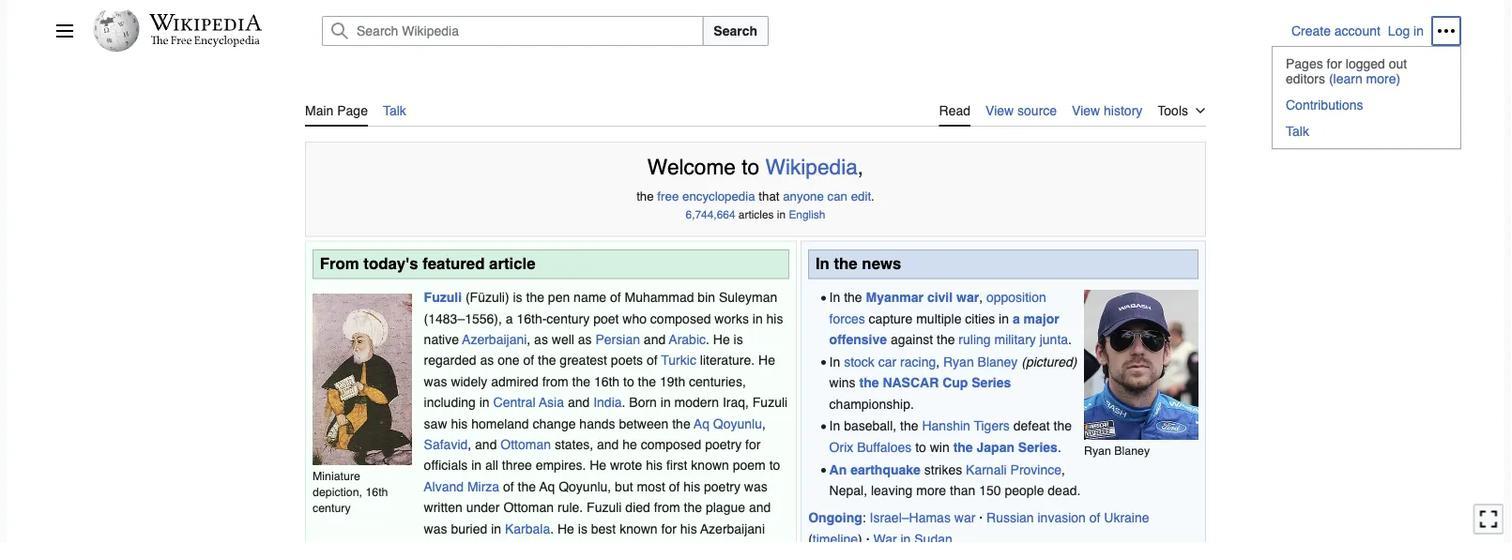 Task type: locate. For each thing, give the bounding box(es) containing it.
view history
[[1072, 103, 1143, 118]]

in down the widely
[[480, 395, 490, 410]]

and down who
[[644, 332, 666, 347]]

16th up india
[[594, 374, 620, 389]]

0 horizontal spatial is
[[513, 290, 523, 305]]

0 horizontal spatial for
[[661, 521, 677, 536]]

aq down modern
[[694, 416, 710, 431]]

ryan inside in stock car racing , ryan blaney (pictured) wins the nascar cup series championship. in baseball, the hanshin tigers defeat the orix buffaloes to win the japan series .
[[944, 354, 974, 370]]

regarded
[[424, 353, 477, 368]]

learn more
[[1334, 71, 1397, 86]]

fuzuli right iraq,
[[753, 395, 788, 410]]

saw
[[424, 416, 447, 431]]

for inside states, and he composed poetry for officials in all three empires. he wrote his first known poem to alvand mirza
[[746, 437, 761, 452]]

who
[[623, 311, 647, 326]]

wins
[[830, 376, 856, 391]]

2 vertical spatial is
[[578, 521, 588, 536]]

in inside the free encyclopedia that anyone can edit . 6,744,664 articles in english
[[777, 209, 786, 221]]

more inside the , nepal, leaving more than 150 people dead.
[[917, 483, 947, 498]]

0 horizontal spatial more
[[917, 483, 947, 498]]

0 vertical spatial series
[[972, 376, 1011, 391]]

2 horizontal spatial is
[[734, 332, 743, 347]]

talk for contributions
[[1286, 124, 1310, 139]]

0 vertical spatial blaney
[[978, 354, 1018, 370]]

arabic
[[669, 332, 706, 347]]

forces
[[830, 311, 865, 326]]

1 vertical spatial aq
[[539, 479, 555, 494]]

for up poem
[[746, 437, 761, 452]]

news
[[862, 255, 902, 273]]

fuzuli inside the of the aq qoyunlu, but most of his poetry was written under ottoman rule. fuzuli died from the plague and was buried in
[[587, 500, 622, 515]]

in for in the news
[[816, 255, 830, 273]]

russian
[[987, 511, 1034, 526]]

series down 'defeat' at the bottom of the page
[[1019, 440, 1058, 455]]

from inside literature. he was widely admired from the 16th to the 19th centuries, including in
[[542, 374, 569, 389]]

2 vertical spatial for
[[661, 521, 677, 536]]

in down 19th
[[661, 395, 671, 410]]

poetry
[[705, 437, 742, 452], [704, 479, 741, 494]]

as inside . he is regarded as one of the greatest poets of
[[480, 353, 494, 368]]

the inside . he is regarded as one of the greatest poets of
[[538, 353, 556, 368]]

in stock car racing , ryan blaney (pictured) wins the nascar cup series championship. in baseball, the hanshin tigers defeat the orix buffaloes to win the japan series .
[[830, 354, 1077, 455]]

as up greatest
[[578, 332, 592, 347]]

ottoman link
[[501, 437, 551, 452]]

to up that
[[742, 155, 760, 179]]

born
[[629, 395, 657, 410]]

poetry down aq qoyunlu link
[[705, 437, 742, 452]]

japan
[[977, 440, 1015, 455]]

was
[[424, 374, 447, 389], [744, 479, 768, 494], [424, 521, 447, 536]]

central asia and india
[[493, 395, 622, 410]]

in inside . born in modern iraq, fuzuli saw his homeland change hands between the
[[661, 395, 671, 410]]

0 vertical spatial ottoman
[[501, 437, 551, 452]]

in up the orix at the right bottom of the page
[[830, 419, 841, 434]]

0 vertical spatial aq
[[694, 416, 710, 431]]

for inside ". he is best known for his azerbaijani works, especially his"
[[661, 521, 677, 536]]

composed up first
[[641, 437, 702, 452]]

is inside . he is regarded as one of the greatest poets of
[[734, 332, 743, 347]]

aq down empires.
[[539, 479, 555, 494]]

he up qoyunlu,
[[590, 458, 607, 473]]

16th inside literature. he was widely admired from the 16th to the 19th centuries, including in
[[594, 374, 620, 389]]

16th
[[594, 374, 620, 389], [366, 486, 388, 499]]

the up born
[[638, 374, 656, 389]]

. he is best known for his azerbaijani works, especially his
[[313, 521, 765, 544]]

1 vertical spatial talk
[[1286, 124, 1310, 139]]

he inside . he is regarded as one of the greatest poets of
[[713, 332, 730, 347]]

1 horizontal spatial ryan
[[1084, 444, 1112, 458]]

0 vertical spatial fuzuli
[[424, 290, 462, 305]]

karbala link
[[505, 521, 550, 536]]

died
[[626, 500, 650, 515]]

2 horizontal spatial fuzuli
[[753, 395, 788, 410]]

modern
[[675, 395, 719, 410]]

1 horizontal spatial known
[[691, 458, 729, 473]]

0 vertical spatial poetry
[[705, 437, 742, 452]]

1 vertical spatial 16th
[[366, 486, 388, 499]]

hands
[[580, 416, 615, 431]]

in down that
[[777, 209, 786, 221]]

account
[[1335, 23, 1381, 38]]

from inside the of the aq qoyunlu, but most of his poetry was written under ottoman rule. fuzuli died from the plague and was buried in
[[654, 500, 680, 515]]

1 horizontal spatial series
[[1019, 440, 1058, 455]]

the up buffaloes
[[900, 419, 919, 434]]

was down written
[[424, 521, 447, 536]]

welcome
[[648, 155, 736, 179]]

view source
[[986, 103, 1057, 118]]

nascar
[[883, 376, 939, 391]]

against
[[891, 332, 933, 347]]

1 horizontal spatial for
[[746, 437, 761, 452]]

aq inside aq qoyunlu , safavid , and ottoman
[[694, 416, 710, 431]]

. inside . he is regarded as one of the greatest poets of
[[706, 332, 710, 347]]

Search Wikipedia search field
[[322, 16, 703, 46]]

talk link inside personal tools navigation
[[1273, 118, 1461, 145]]

, inside in stock car racing , ryan blaney (pictured) wins the nascar cup series championship. in baseball, the hanshin tigers defeat the orix buffaloes to win the japan series .
[[936, 354, 940, 370]]

ellipsis image
[[1437, 22, 1456, 40]]

talk right page at the top left
[[383, 103, 406, 118]]

, up the nascar cup series link
[[936, 354, 940, 370]]

and right plague
[[749, 500, 771, 515]]

ottoman inside aq qoyunlu , safavid , and ottoman
[[501, 437, 551, 452]]

1 horizontal spatial as
[[534, 332, 548, 347]]

. inside in stock car racing , ryan blaney (pictured) wins the nascar cup series championship. in baseball, the hanshin tigers defeat the orix buffaloes to win the japan series .
[[1058, 440, 1062, 455]]

the left plague
[[684, 500, 702, 515]]

the down modern
[[672, 416, 691, 431]]

he for . he is best known for his azerbaijani works, especially his
[[558, 521, 575, 536]]

he inside ". he is best known for his azerbaijani works, especially his"
[[558, 521, 575, 536]]

central
[[493, 395, 536, 410]]

series
[[972, 376, 1011, 391], [1019, 440, 1058, 455]]

0 horizontal spatial from
[[542, 374, 569, 389]]

ryan up ukraine
[[1084, 444, 1112, 458]]

fuzuli link
[[424, 290, 462, 305]]

more
[[1367, 71, 1397, 86], [917, 483, 947, 498]]

1 a from the left
[[506, 311, 513, 326]]

main content
[[298, 85, 1214, 544]]

Search search field
[[300, 16, 1292, 46]]

war down than
[[955, 511, 976, 526]]

persian link
[[596, 332, 640, 347]]

blaney inside in stock car racing , ryan blaney (pictured) wins the nascar cup series championship. in baseball, the hanshin tigers defeat the orix buffaloes to win the japan series .
[[978, 354, 1018, 370]]

, up edit
[[858, 155, 864, 179]]

in down suleyman
[[753, 311, 763, 326]]

of down first
[[669, 479, 680, 494]]

offensive
[[830, 332, 887, 347]]

0 horizontal spatial century
[[313, 502, 351, 516]]

1 horizontal spatial more
[[1367, 71, 1397, 86]]

1 horizontal spatial 16th
[[594, 374, 620, 389]]

to right poem
[[770, 458, 780, 473]]

1 vertical spatial ottoman
[[504, 500, 554, 515]]

in inside personal tools navigation
[[1414, 23, 1424, 38]]

in left all
[[471, 458, 482, 473]]

from
[[320, 255, 359, 273]]

1 vertical spatial composed
[[641, 437, 702, 452]]

israel–hamas
[[870, 511, 951, 526]]

2 horizontal spatial for
[[1327, 56, 1343, 71]]

leaving
[[871, 483, 913, 498]]

composed inside ) is the pen name of muhammad bin suleyman (1483–1556), a 16th-century poet who composed works in his native
[[651, 311, 711, 326]]

0 vertical spatial for
[[1327, 56, 1343, 71]]

capture
[[869, 311, 913, 326]]

main page link
[[305, 92, 368, 127]]

the inside ) is the pen name of muhammad bin suleyman (1483–1556), a 16th-century poet who composed works in his native
[[526, 290, 545, 305]]

blaney
[[978, 354, 1018, 370], [1115, 444, 1150, 458]]

view left history
[[1072, 103, 1101, 118]]

1 vertical spatial is
[[734, 332, 743, 347]]

known inside ". he is best known for his azerbaijani works, especially his"
[[620, 521, 658, 536]]

as left well
[[534, 332, 548, 347]]

works
[[715, 311, 749, 326]]

english link
[[789, 209, 826, 221]]

19th
[[660, 374, 686, 389]]

talk
[[383, 103, 406, 118], [1286, 124, 1310, 139]]

0 vertical spatial 16th
[[594, 374, 620, 389]]

main content containing welcome to
[[298, 85, 1214, 544]]

1 horizontal spatial aq
[[694, 416, 710, 431]]

1 horizontal spatial a
[[1013, 311, 1020, 326]]

cup
[[943, 376, 968, 391]]

in up forces
[[830, 290, 841, 305]]

1 vertical spatial blaney
[[1115, 444, 1150, 458]]

iraq,
[[723, 395, 749, 410]]

a inside ) is the pen name of muhammad bin suleyman (1483–1556), a 16th-century poet who composed works in his native
[[506, 311, 513, 326]]

0 vertical spatial from
[[542, 374, 569, 389]]

ottoman up three
[[501, 437, 551, 452]]

miniature depiction, 16th century image
[[313, 294, 412, 466]]

his inside . born in modern iraq, fuzuli saw his homeland change hands between the
[[451, 416, 468, 431]]

as left one
[[480, 353, 494, 368]]

fuzuli left (
[[424, 290, 462, 305]]

he
[[713, 332, 730, 347], [759, 353, 775, 368], [590, 458, 607, 473], [558, 521, 575, 536]]

1 horizontal spatial azerbaijani
[[701, 521, 765, 536]]

0 vertical spatial known
[[691, 458, 729, 473]]

the up championship.
[[860, 376, 879, 391]]

, up cities
[[979, 290, 983, 305]]

16th right depiction,
[[366, 486, 388, 499]]

0 horizontal spatial aq
[[539, 479, 555, 494]]

the down multiple
[[937, 332, 955, 347]]

. inside ". he is best known for his azerbaijani works, especially his"
[[550, 521, 554, 536]]

from up central asia and india
[[542, 374, 569, 389]]

0 vertical spatial was
[[424, 374, 447, 389]]

his
[[767, 311, 783, 326], [451, 416, 468, 431], [646, 458, 663, 473], [684, 479, 701, 494], [680, 521, 697, 536], [416, 542, 432, 544]]

opposition forces link
[[830, 290, 1047, 326]]

0 horizontal spatial blaney
[[978, 354, 1018, 370]]

(
[[466, 290, 470, 305]]

of right the poets
[[647, 353, 658, 368]]

, down "16th-" at the bottom left of page
[[527, 332, 531, 347]]

)
[[505, 290, 509, 305]]

aq qoyunlu , safavid , and ottoman
[[424, 416, 766, 452]]

0 horizontal spatial talk link
[[383, 92, 406, 125]]

is down works
[[734, 332, 743, 347]]

view left source
[[986, 103, 1014, 118]]

azerbaijani down plague
[[701, 521, 765, 536]]

myanmar civil war link
[[866, 290, 979, 305]]

0 horizontal spatial view
[[986, 103, 1014, 118]]

century up well
[[547, 311, 590, 326]]

blaney down ruling military junta link
[[978, 354, 1018, 370]]

qoyunlu,
[[559, 479, 611, 494]]

azerbaijani , as well as persian and arabic
[[462, 332, 706, 347]]

for inside pages for logged out editors
[[1327, 56, 1343, 71]]

1 horizontal spatial fuzuli
[[587, 500, 622, 515]]

personal tools navigation
[[1272, 16, 1462, 149]]

0 vertical spatial more
[[1367, 71, 1397, 86]]

in inside literature. he was widely admired from the 16th to the 19th centuries, including in
[[480, 395, 490, 410]]

1 vertical spatial poetry
[[704, 479, 741, 494]]

, up dead.
[[1062, 462, 1066, 477]]

1 view from the left
[[986, 103, 1014, 118]]

0 vertical spatial century
[[547, 311, 590, 326]]

view for view source
[[986, 103, 1014, 118]]

0 horizontal spatial a
[[506, 311, 513, 326]]

0 horizontal spatial 16th
[[366, 486, 388, 499]]

century down depiction,
[[313, 502, 351, 516]]

ottoman inside the of the aq qoyunlu, but most of his poetry was written under ottoman rule. fuzuli died from the plague and was buried in
[[504, 500, 554, 515]]

1 horizontal spatial century
[[547, 311, 590, 326]]

he up literature.
[[713, 332, 730, 347]]

2 a from the left
[[1013, 311, 1020, 326]]

talk down contributions
[[1286, 124, 1310, 139]]

0 vertical spatial is
[[513, 290, 523, 305]]

1 vertical spatial century
[[313, 502, 351, 516]]

1 vertical spatial from
[[654, 500, 680, 515]]

to inside states, and he composed poetry for officials in all three empires. he wrote his first known poem to alvand mirza
[[770, 458, 780, 473]]

1 vertical spatial ryan
[[1084, 444, 1112, 458]]

known down "died"
[[620, 521, 658, 536]]

of the aq qoyunlu, but most of his poetry was written under ottoman rule. fuzuli died from the plague and was buried in
[[424, 479, 771, 536]]

ryan up cup
[[944, 354, 974, 370]]

0 horizontal spatial talk
[[383, 103, 406, 118]]

turkic link
[[661, 353, 697, 368]]

0 horizontal spatial as
[[480, 353, 494, 368]]

series down ryan blaney link
[[972, 376, 1011, 391]]

tools
[[1158, 103, 1189, 118]]

1 horizontal spatial blaney
[[1115, 444, 1150, 458]]

the up "16th-" at the bottom left of page
[[526, 290, 545, 305]]

century inside miniature depiction, 16th century
[[313, 502, 351, 516]]

0 horizontal spatial azerbaijani
[[462, 332, 527, 347]]

israel–hamas war
[[870, 511, 976, 526]]

for for . he is best known for his azerbaijani works, especially his
[[661, 521, 677, 536]]

(pictured)
[[1022, 354, 1077, 370]]

between
[[619, 416, 669, 431]]

under
[[466, 500, 500, 515]]

orix buffaloes link
[[830, 440, 912, 455]]

for down most
[[661, 521, 677, 536]]

in right log
[[1414, 23, 1424, 38]]

of right one
[[523, 353, 534, 368]]

out
[[1389, 56, 1408, 71]]

1 vertical spatial for
[[746, 437, 761, 452]]

fuzuli up the best
[[587, 500, 622, 515]]

talk link down contributions
[[1273, 118, 1461, 145]]

the down well
[[538, 353, 556, 368]]

1 horizontal spatial view
[[1072, 103, 1101, 118]]

poetry up plague
[[704, 479, 741, 494]]

the down three
[[518, 479, 536, 494]]

is left the best
[[578, 521, 588, 536]]

0 vertical spatial composed
[[651, 311, 711, 326]]

war up cities
[[957, 290, 979, 305]]

composed inside states, and he composed poetry for officials in all three empires. he wrote his first known poem to alvand mirza
[[641, 437, 702, 452]]

1 horizontal spatial is
[[578, 521, 588, 536]]

from down most
[[654, 500, 680, 515]]

ongoing
[[809, 511, 863, 526]]

azerbaijani up one
[[462, 332, 527, 347]]

1 horizontal spatial from
[[654, 500, 680, 515]]

best
[[591, 521, 616, 536]]

1 vertical spatial fuzuli
[[753, 395, 788, 410]]

century inside ) is the pen name of muhammad bin suleyman (1483–1556), a 16th-century poet who composed works in his native
[[547, 311, 590, 326]]

in up 'wins'
[[830, 354, 841, 370]]

and left he at the left of page
[[597, 437, 619, 452]]

ottoman up "karbala" link
[[504, 500, 554, 515]]

fuzuli inside . born in modern iraq, fuzuli saw his homeland change hands between the
[[753, 395, 788, 410]]

ryan blaney
[[1084, 444, 1150, 458]]

and up all
[[475, 437, 497, 452]]

0 vertical spatial talk
[[383, 103, 406, 118]]

first
[[667, 458, 688, 473]]

1 vertical spatial azerbaijani
[[701, 521, 765, 536]]

2 vertical spatial fuzuli
[[587, 500, 622, 515]]

1 vertical spatial was
[[744, 479, 768, 494]]

a down ) at the bottom left
[[506, 311, 513, 326]]

16th inside miniature depiction, 16th century
[[366, 486, 388, 499]]

the left free link
[[637, 189, 654, 203]]

a inside a major offensive
[[1013, 311, 1020, 326]]

composed
[[651, 311, 711, 326], [641, 437, 702, 452]]

1 vertical spatial known
[[620, 521, 658, 536]]

0 vertical spatial ryan
[[944, 354, 974, 370]]

1 horizontal spatial talk link
[[1273, 118, 1461, 145]]

of up poet
[[610, 290, 621, 305]]

encyclopedia
[[683, 189, 755, 203]]

1 vertical spatial more
[[917, 483, 947, 498]]

known
[[691, 458, 729, 473], [620, 521, 658, 536]]

to left win
[[916, 440, 927, 455]]

is inside ". he is best known for his azerbaijani works, especially his"
[[578, 521, 588, 536]]

in inside states, and he composed poetry for officials in all three empires. he wrote his first known poem to alvand mirza
[[471, 458, 482, 473]]

poetry inside the of the aq qoyunlu, but most of his poetry was written under ottoman rule. fuzuli died from the plague and was buried in
[[704, 479, 741, 494]]

capture multiple cities in
[[865, 311, 1013, 326]]

defeat
[[1014, 419, 1050, 434]]

he down rule.
[[558, 521, 575, 536]]

the inside the free encyclopedia that anyone can edit . 6,744,664 articles in english
[[637, 189, 654, 203]]

was up including
[[424, 374, 447, 389]]

0 horizontal spatial ryan
[[944, 354, 974, 370]]

2 view from the left
[[1072, 103, 1101, 118]]

talk inside personal tools navigation
[[1286, 124, 1310, 139]]

learn more link
[[1329, 71, 1401, 86]]

view source link
[[986, 92, 1057, 125]]

he inside literature. he was widely admired from the 16th to the 19th centuries, including in
[[759, 353, 775, 368]]

talk link right page at the top left
[[383, 92, 406, 125]]

in down under
[[491, 521, 501, 536]]

especially
[[354, 542, 412, 544]]

known right first
[[691, 458, 729, 473]]

to down the poets
[[623, 374, 634, 389]]

in down english
[[816, 255, 830, 273]]

safavid link
[[424, 437, 468, 452]]

1 horizontal spatial talk
[[1286, 124, 1310, 139]]

a down opposition
[[1013, 311, 1020, 326]]

was down poem
[[744, 479, 768, 494]]

including
[[424, 395, 476, 410]]

that
[[759, 189, 780, 203]]

to
[[742, 155, 760, 179], [623, 374, 634, 389], [916, 440, 927, 455], [770, 458, 780, 473]]

füzuli
[[470, 290, 505, 305]]

composed up arabic
[[651, 311, 711, 326]]

2 horizontal spatial as
[[578, 332, 592, 347]]

for for states, and he composed poetry for officials in all three empires. he wrote his first known poem to alvand mirza
[[746, 437, 761, 452]]

he right literature.
[[759, 353, 775, 368]]

is right ) at the bottom left
[[513, 290, 523, 305]]

free link
[[658, 189, 679, 203]]

,
[[858, 155, 864, 179], [979, 290, 983, 305], [527, 332, 531, 347], [936, 354, 940, 370], [762, 416, 766, 431], [468, 437, 471, 452], [1062, 462, 1066, 477]]

0 horizontal spatial known
[[620, 521, 658, 536]]



Task type: describe. For each thing, give the bounding box(es) containing it.
karbala
[[505, 521, 550, 536]]

ruling
[[959, 332, 991, 347]]

the down greatest
[[572, 374, 591, 389]]

opposition
[[987, 290, 1047, 305]]

today's
[[364, 255, 418, 273]]

suleyman
[[719, 290, 778, 305]]

province
[[1011, 462, 1062, 477]]

in for in stock car racing , ryan blaney (pictured) wins the nascar cup series championship. in baseball, the hanshin tigers defeat the orix buffaloes to win the japan series .
[[830, 354, 841, 370]]

anyone
[[783, 189, 824, 203]]

as for persian
[[578, 332, 592, 347]]

turkic
[[661, 353, 697, 368]]

muhammad
[[625, 290, 694, 305]]

states,
[[555, 437, 594, 452]]

plague
[[706, 500, 745, 515]]

0 horizontal spatial fuzuli
[[424, 290, 462, 305]]

is for the
[[734, 332, 743, 347]]

view for view history
[[1072, 103, 1101, 118]]

anyone can edit link
[[783, 189, 871, 203]]

free
[[658, 189, 679, 203]]

he
[[623, 437, 637, 452]]

officials
[[424, 458, 468, 473]]

baseball,
[[844, 419, 897, 434]]

pen
[[548, 290, 570, 305]]

ukraine
[[1104, 511, 1150, 526]]

ongoing link
[[809, 511, 863, 526]]

0 vertical spatial azerbaijani
[[462, 332, 527, 347]]

to inside literature. he was widely admired from the 16th to the 19th centuries, including in
[[623, 374, 634, 389]]

wikipedia image
[[149, 14, 262, 31]]

the japan series link
[[954, 440, 1058, 455]]

article
[[489, 255, 536, 273]]

central asia link
[[493, 395, 564, 410]]

well
[[552, 332, 575, 347]]

persian
[[596, 332, 640, 347]]

india link
[[594, 395, 622, 410]]

admired
[[491, 374, 539, 389]]

as for one
[[480, 353, 494, 368]]

of left ukraine
[[1090, 511, 1101, 526]]

main
[[305, 103, 334, 118]]

his inside the of the aq qoyunlu, but most of his poetry was written under ottoman rule. fuzuli died from the plague and was buried in
[[684, 479, 701, 494]]

aq inside the of the aq qoyunlu, but most of his poetry was written under ottoman rule. fuzuli died from the plague and was buried in
[[539, 479, 555, 494]]

name
[[574, 290, 607, 305]]

the down hanshin tigers link
[[954, 440, 973, 455]]

championship.
[[830, 397, 914, 412]]

, down homeland
[[468, 437, 471, 452]]

is inside ) is the pen name of muhammad bin suleyman (1483–1556), a 16th-century poet who composed works in his native
[[513, 290, 523, 305]]

people
[[1005, 483, 1044, 498]]

he for literature. he was widely admired from the 16th to the 19th centuries, including in
[[759, 353, 775, 368]]

read link
[[939, 92, 971, 127]]

poet
[[594, 311, 619, 326]]

azerbaijani inside ". he is best known for his azerbaijani works, especially his"
[[701, 521, 765, 536]]

in the news
[[816, 255, 902, 273]]

he for . he is regarded as one of the greatest poets of
[[713, 332, 730, 347]]

he inside states, and he composed poetry for officials in all three empires. he wrote his first known poem to alvand mirza
[[590, 458, 607, 473]]

talk for main page
[[383, 103, 406, 118]]

miniature
[[313, 469, 360, 483]]

aq qoyunlu link
[[694, 416, 762, 431]]

talk link for contributions
[[1273, 118, 1461, 145]]

the free encyclopedia that anyone can edit . 6,744,664 articles in english
[[637, 189, 875, 221]]

menu image
[[55, 22, 74, 40]]

ryan blaney in may 2023 image
[[1084, 290, 1199, 440]]

a major offensive
[[830, 311, 1060, 347]]

, up poem
[[762, 416, 766, 431]]

read
[[939, 103, 971, 118]]

myanmar
[[866, 290, 924, 305]]

poets
[[611, 353, 643, 368]]

opposition forces
[[830, 290, 1047, 326]]

in inside the of the aq qoyunlu, but most of his poetry was written under ottoman rule. fuzuli died from the plague and was buried in
[[491, 521, 501, 536]]

fullscreen image
[[1480, 510, 1498, 529]]

from today's featured article
[[320, 255, 536, 273]]

the left news
[[834, 255, 858, 273]]

the free encyclopedia image
[[151, 36, 261, 48]]

against the ruling military junta .
[[887, 332, 1072, 347]]

more inside personal tools navigation
[[1367, 71, 1397, 86]]

6,744,664 link
[[686, 209, 736, 221]]

can
[[828, 189, 848, 203]]

hanshin
[[922, 419, 971, 434]]

bin
[[698, 290, 715, 305]]

pages
[[1286, 56, 1324, 71]]

english
[[789, 209, 826, 221]]

was inside literature. he was widely admired from the 16th to the 19th centuries, including in
[[424, 374, 447, 389]]

. born in modern iraq, fuzuli saw his homeland change hands between the
[[424, 395, 788, 431]]

earthquake
[[851, 462, 921, 477]]

of inside ) is the pen name of muhammad bin suleyman (1483–1556), a 16th-century poet who composed works in his native
[[610, 290, 621, 305]]

the right 'defeat' at the bottom of the page
[[1054, 419, 1072, 434]]

source
[[1018, 103, 1057, 118]]

learn
[[1334, 71, 1363, 86]]

of down three
[[503, 479, 514, 494]]

(1483–1556),
[[424, 311, 502, 326]]

encyclopedia link
[[683, 189, 755, 203]]

1 vertical spatial series
[[1019, 440, 1058, 455]]

in inside ) is the pen name of muhammad bin suleyman (1483–1556), a 16th-century poet who composed works in his native
[[753, 311, 763, 326]]

major
[[1024, 311, 1060, 326]]

karnali province link
[[966, 462, 1062, 477]]

is for azerbaijani
[[578, 521, 588, 536]]

rule.
[[558, 500, 583, 515]]

karnali
[[966, 462, 1007, 477]]

one
[[498, 353, 520, 368]]

mirza
[[467, 479, 500, 494]]

states, and he composed poetry for officials in all three empires. he wrote his first known poem to alvand mirza
[[424, 437, 780, 494]]

. inside the free encyclopedia that anyone can edit . 6,744,664 articles in english
[[871, 189, 875, 203]]

and inside states, and he composed poetry for officials in all three empires. he wrote his first known poem to alvand mirza
[[597, 437, 619, 452]]

welcome to wikipedia ,
[[648, 155, 864, 179]]

. inside . born in modern iraq, fuzuli saw his homeland change hands between the
[[622, 395, 626, 410]]

his inside states, and he composed poetry for officials in all three empires. he wrote his first known poem to alvand mirza
[[646, 458, 663, 473]]

1 vertical spatial war
[[955, 511, 976, 526]]

the inside . born in modern iraq, fuzuli saw his homeland change hands between the
[[672, 416, 691, 431]]

the up forces
[[844, 290, 862, 305]]

wrote
[[610, 458, 642, 473]]

widely
[[451, 374, 488, 389]]

. he is regarded as one of the greatest poets of
[[424, 332, 743, 368]]

to inside in stock car racing , ryan blaney (pictured) wins the nascar cup series championship. in baseball, the hanshin tigers defeat the orix buffaloes to win the japan series .
[[916, 440, 927, 455]]

the nascar cup series link
[[860, 376, 1011, 391]]

poem
[[733, 458, 766, 473]]

all
[[485, 458, 499, 473]]

and inside the of the aq qoyunlu, but most of his poetry was written under ottoman rule. fuzuli died from the plague and was buried in
[[749, 500, 771, 515]]

hanshin tigers link
[[922, 419, 1010, 434]]

russian invasion of ukraine link
[[987, 511, 1150, 526]]

and inside aq qoyunlu , safavid , and ottoman
[[475, 437, 497, 452]]

, inside the , nepal, leaving more than 150 people dead.
[[1062, 462, 1066, 477]]

known inside states, and he composed poetry for officials in all three empires. he wrote his first known poem to alvand mirza
[[691, 458, 729, 473]]

2 vertical spatial was
[[424, 521, 447, 536]]

in up ruling military junta link
[[999, 311, 1009, 326]]

than
[[950, 483, 976, 498]]

0 horizontal spatial series
[[972, 376, 1011, 391]]

most
[[637, 479, 665, 494]]

articles
[[739, 209, 774, 221]]

poetry inside states, and he composed poetry for officials in all three empires. he wrote his first known poem to alvand mirza
[[705, 437, 742, 452]]

talk link for main page
[[383, 92, 406, 125]]

and right asia
[[568, 395, 590, 410]]

0 vertical spatial war
[[957, 290, 979, 305]]

three
[[502, 458, 532, 473]]

his inside ) is the pen name of muhammad bin suleyman (1483–1556), a 16th-century poet who composed works in his native
[[767, 311, 783, 326]]

:
[[863, 511, 866, 526]]

in for in the myanmar civil war ,
[[830, 290, 841, 305]]



Task type: vqa. For each thing, say whether or not it's contained in the screenshot.
16th-
yes



